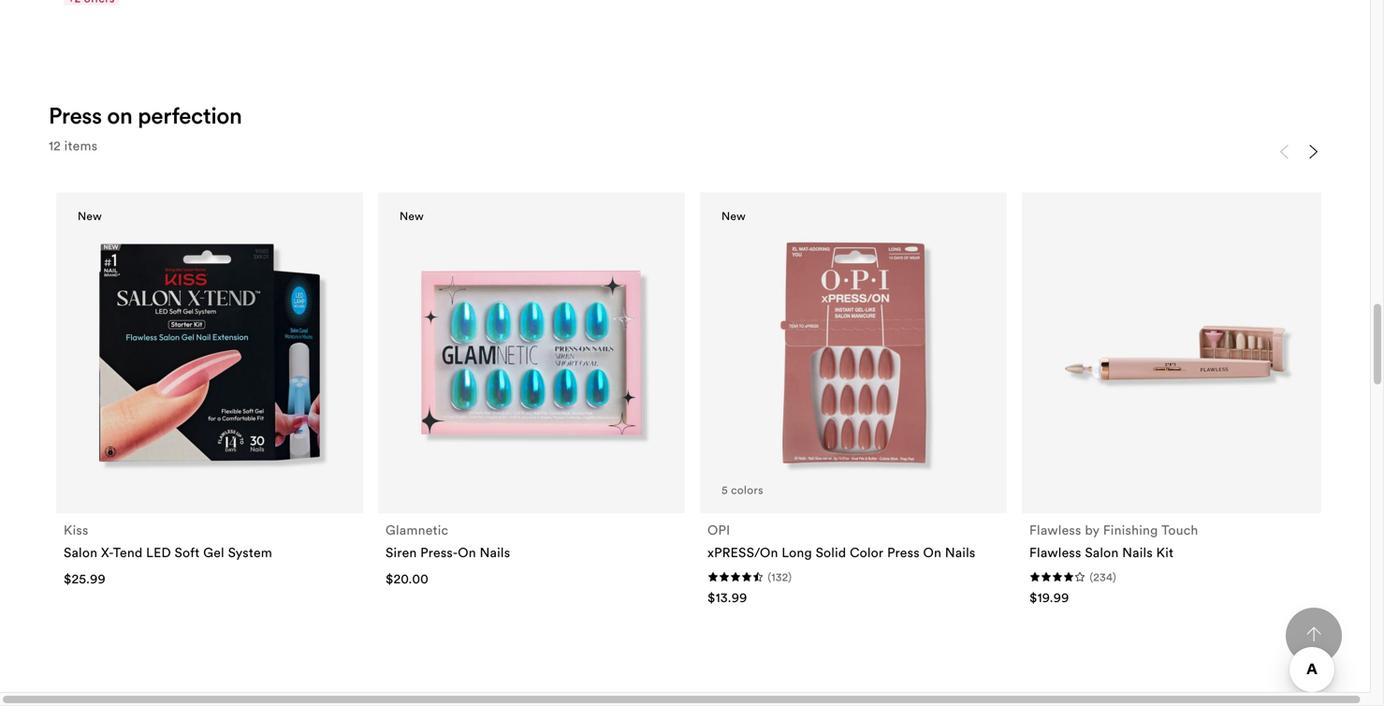 Task type: locate. For each thing, give the bounding box(es) containing it.
) down long
[[789, 570, 792, 584]]

on right color
[[924, 544, 942, 561]]

1 on from the left
[[458, 544, 477, 561]]

back to top image
[[1307, 627, 1322, 642]]

0 horizontal spatial press
[[49, 101, 102, 130]]

1 nails from the left
[[480, 544, 511, 561]]

nails down finishing
[[1123, 544, 1154, 561]]

color
[[850, 544, 884, 561]]

2 ( from the left
[[1090, 570, 1094, 584]]

3 new from the left
[[722, 209, 746, 223]]

2 nails from the left
[[946, 544, 976, 561]]

0 vertical spatial flawless
[[1030, 521, 1082, 538]]

kiss salon x-tend led soft gel system image
[[87, 230, 333, 475]]

1 horizontal spatial nails
[[946, 544, 976, 561]]

flawless up $19.99
[[1030, 544, 1082, 561]]

press up items
[[49, 101, 102, 130]]

0 horizontal spatial nails
[[480, 544, 511, 561]]

0 horizontal spatial salon
[[64, 544, 98, 561]]

$20.00
[[386, 570, 429, 587]]

0 horizontal spatial new
[[78, 209, 102, 223]]

on
[[458, 544, 477, 561], [924, 544, 942, 561]]

1 horizontal spatial press
[[888, 544, 920, 561]]

234
[[1094, 570, 1113, 584]]

salon down the kiss at the bottom left
[[64, 544, 98, 561]]

1 horizontal spatial )
[[1113, 570, 1117, 584]]

tend
[[113, 544, 143, 561]]

led
[[146, 544, 171, 561]]

5 colors
[[722, 482, 764, 496]]

2 salon from the left
[[1086, 544, 1119, 561]]

press on perfection product carousel region
[[49, 138, 1330, 628]]

1 ) from the left
[[789, 570, 792, 584]]

press
[[49, 101, 102, 130], [888, 544, 920, 561]]

( down flawless by finishing touch flawless salon nails kit
[[1090, 570, 1094, 584]]

(
[[768, 570, 772, 584], [1090, 570, 1094, 584]]

1 horizontal spatial salon
[[1086, 544, 1119, 561]]

0 horizontal spatial )
[[789, 570, 792, 584]]

1 new from the left
[[78, 209, 102, 223]]

nails right color
[[946, 544, 976, 561]]

2 new from the left
[[400, 209, 424, 223]]

salon
[[64, 544, 98, 561], [1086, 544, 1119, 561]]

( down xpress/on
[[768, 570, 772, 584]]

kiss
[[64, 521, 89, 538]]

0 vertical spatial press
[[49, 101, 102, 130]]

3 nails from the left
[[1123, 544, 1154, 561]]

1 salon from the left
[[64, 544, 98, 561]]

salon inside kiss salon x-tend led soft gel system $25.99
[[64, 544, 98, 561]]

on
[[107, 101, 132, 130]]

colors
[[731, 482, 764, 496]]

press right color
[[888, 544, 920, 561]]

2 on from the left
[[924, 544, 942, 561]]

touch
[[1162, 521, 1199, 538]]

flawless
[[1030, 521, 1082, 538], [1030, 544, 1082, 561]]

opi xpress/on long solid color press on nails
[[708, 521, 976, 561]]

( 132 )
[[768, 570, 792, 584]]

1 vertical spatial press
[[888, 544, 920, 561]]

1 horizontal spatial (
[[1090, 570, 1094, 584]]

2 horizontal spatial nails
[[1123, 544, 1154, 561]]

12
[[49, 137, 61, 154]]

1 horizontal spatial on
[[924, 544, 942, 561]]

2 flawless from the top
[[1030, 544, 1082, 561]]

items
[[64, 137, 98, 154]]

( for $19.99
[[1090, 570, 1094, 584]]

nails inside glamnetic siren press-on nails $20.00
[[480, 544, 511, 561]]

0 horizontal spatial on
[[458, 544, 477, 561]]

kiss salon x-tend led soft gel system $25.99
[[64, 521, 273, 587]]

on right the siren
[[458, 544, 477, 561]]

1 ( from the left
[[768, 570, 772, 584]]

nails right press-
[[480, 544, 511, 561]]

2 ) from the left
[[1113, 570, 1117, 584]]

1 horizontal spatial new
[[400, 209, 424, 223]]

glamnetic siren press-on nails $20.00
[[386, 521, 511, 587]]

x-
[[101, 544, 113, 561]]

1 vertical spatial flawless
[[1030, 544, 1082, 561]]

soft
[[175, 544, 200, 561]]

) down flawless by finishing touch flawless salon nails kit
[[1113, 570, 1117, 584]]

nails
[[480, 544, 511, 561], [946, 544, 976, 561], [1123, 544, 1154, 561]]

) for finishing
[[1113, 570, 1117, 584]]

2 horizontal spatial new
[[722, 209, 746, 223]]

salon up ( 234 )
[[1086, 544, 1119, 561]]

new
[[78, 209, 102, 223], [400, 209, 424, 223], [722, 209, 746, 223]]

flawless left by
[[1030, 521, 1082, 538]]

press inside opi xpress/on long solid color press on nails
[[888, 544, 920, 561]]

nails inside opi xpress/on long solid color press on nails
[[946, 544, 976, 561]]

on inside glamnetic siren press-on nails $20.00
[[458, 544, 477, 561]]

)
[[789, 570, 792, 584], [1113, 570, 1117, 584]]

glamnetic
[[386, 521, 449, 538]]

gel
[[203, 544, 225, 561]]

0 horizontal spatial (
[[768, 570, 772, 584]]

kit
[[1157, 544, 1174, 561]]



Task type: vqa. For each thing, say whether or not it's contained in the screenshot.
WITHICONRIGHT
no



Task type: describe. For each thing, give the bounding box(es) containing it.
nails inside flawless by finishing touch flawless salon nails kit
[[1123, 544, 1154, 561]]

glamnetic siren press-on nails image
[[409, 230, 655, 475]]

flawless by finishing touch flawless salon nails kit image
[[1053, 230, 1299, 475]]

press on perfection 12 items
[[49, 101, 242, 154]]

new for kiss
[[78, 209, 102, 223]]

siren
[[386, 544, 417, 561]]

press inside press on perfection 12 items
[[49, 101, 102, 130]]

xpress/on
[[708, 544, 779, 561]]

$13.99
[[708, 589, 748, 606]]

flawless by finishing touch flawless salon nails kit
[[1030, 521, 1199, 561]]

previous slide image
[[1277, 144, 1292, 159]]

perfection
[[138, 101, 242, 130]]

press-
[[421, 544, 458, 561]]

( for $13.99
[[768, 570, 772, 584]]

( 234 )
[[1090, 570, 1117, 584]]

opi xpress/on long solid color press on nails image
[[731, 230, 977, 475]]

long
[[782, 544, 813, 561]]

132
[[772, 570, 789, 584]]

new for glamnetic
[[400, 209, 424, 223]]

next slide image
[[1307, 144, 1322, 159]]

by
[[1086, 521, 1100, 538]]

$25.99
[[64, 570, 106, 587]]

finishing
[[1104, 521, 1159, 538]]

1 flawless from the top
[[1030, 521, 1082, 538]]

$19.99
[[1030, 589, 1070, 606]]

on inside opi xpress/on long solid color press on nails
[[924, 544, 942, 561]]

) for long
[[789, 570, 792, 584]]

5
[[722, 482, 728, 496]]

solid
[[816, 544, 847, 561]]

opi
[[708, 521, 731, 538]]

salon inside flawless by finishing touch flawless salon nails kit
[[1086, 544, 1119, 561]]

system
[[228, 544, 273, 561]]



